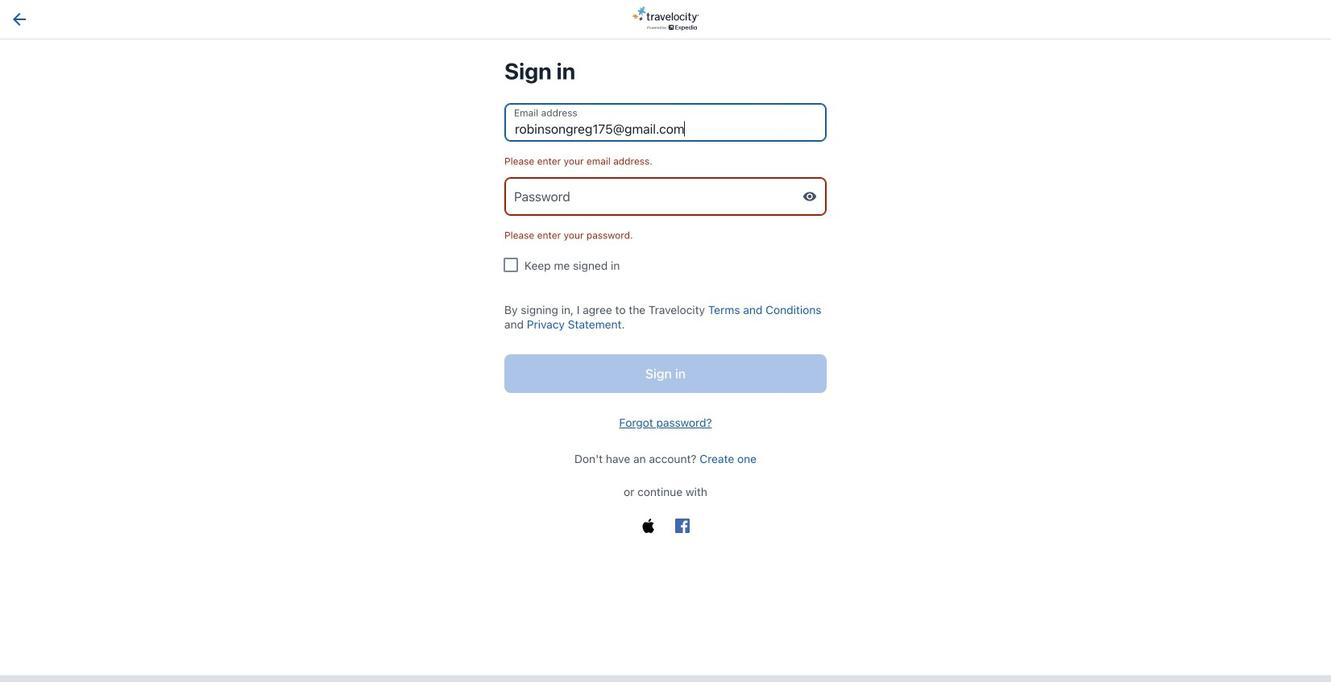 Task type: describe. For each thing, give the bounding box(es) containing it.
go back image
[[13, 13, 26, 26]]

small image
[[803, 189, 817, 204]]

travelocity image
[[632, 6, 699, 31]]



Task type: locate. For each thing, give the bounding box(es) containing it.
apple image
[[641, 519, 656, 533]]

go back image
[[10, 10, 29, 29]]

None email field
[[504, 103, 827, 142]]

dialog
[[0, 676, 1331, 682]]

None password field
[[504, 177, 827, 216]]

facebook image
[[675, 519, 690, 533]]



Task type: vqa. For each thing, say whether or not it's contained in the screenshot.
1st xsmall icon from right
no



